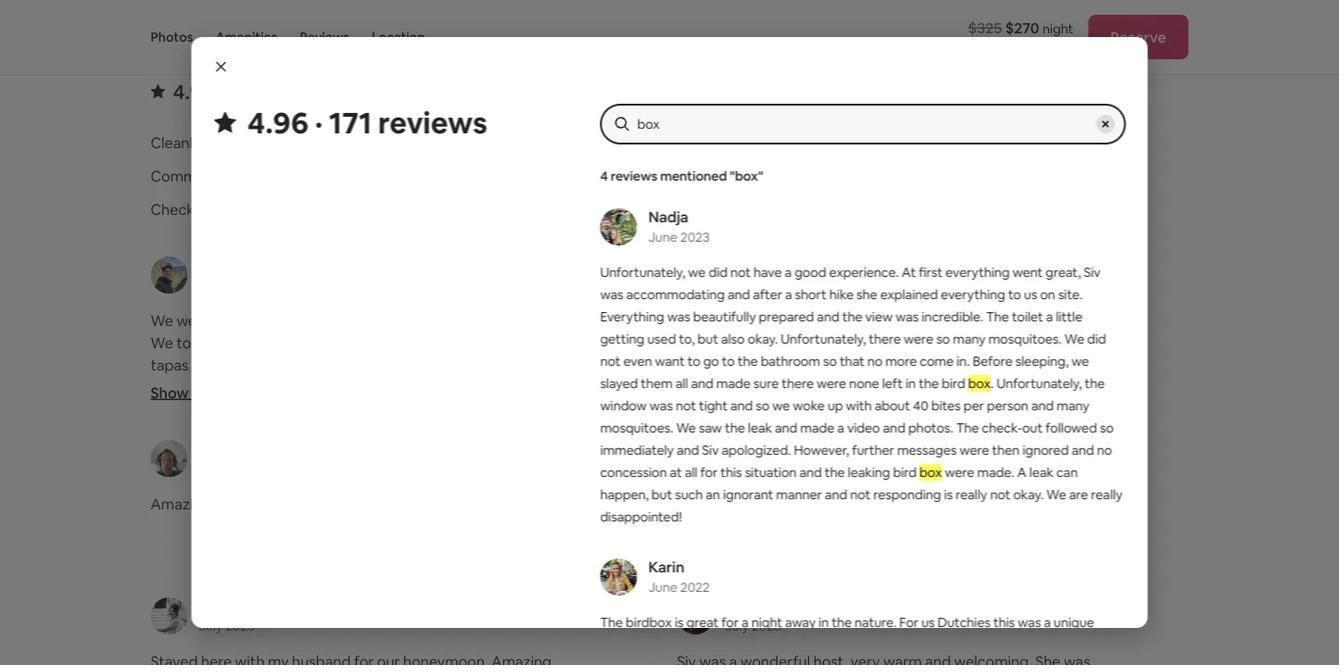 Task type: locate. For each thing, give the bounding box(es) containing it.
tina image
[[677, 256, 714, 294]]

$325 $270 night
[[968, 18, 1073, 37]]

2 of from the left
[[738, 333, 753, 352]]

0 horizontal spatial great
[[686, 614, 718, 631]]

0 vertical spatial box
[[968, 375, 990, 392]]

for right egg on the left of page
[[241, 400, 261, 419]]

we inside the birdbox is great for a night away in the nature. for us dutchies this was a unique experience. the birdbox is nicely decorated and siv is a great host. we can recommend the tapas
[[995, 637, 1015, 653]]

location
[[372, 29, 425, 45], [677, 166, 736, 185]]

was
[[600, 286, 623, 303], [667, 309, 690, 325], [895, 309, 918, 325], [733, 311, 759, 330], [649, 398, 672, 414], [993, 400, 1020, 419], [699, 494, 726, 513], [1017, 614, 1041, 631]]

show more
[[151, 383, 229, 402], [677, 383, 755, 402]]

2023 inside tina september 2023
[[795, 277, 825, 294]]

1 horizontal spatial helpful
[[773, 494, 820, 513]]

0 horizontal spatial okay.
[[747, 331, 778, 348]]

in inside unfortunately, we did not have a good experience. at first everything went great, siv was accommodating and after a short hike she explained everything to us on site. everything was beautifully prepared and the view was incredible. the toilet a little getting used to, but also okay. unfortunately, there were so many mosquitoes. we did not even want to go to the bathroom so that no more come in. before sleeping, we slayed them all and made sure there were none left in the bird
[[905, 375, 915, 392]]

1 horizontal spatial many
[[1056, 398, 1089, 414]]

the inside birdbox was an adventure that will not soon be forgotten. we had a lot of rain prior to our stay and as other reviewers have said, the walk is long and boggy. unfortunately we chose not to stay the whole 3 nights we had planned due to the difficult walk, but we did enjoy our time there. the bed was comfortable and we slept well.
[[934, 400, 960, 419]]

of inside we were warmly welcomed and guided to the birdbox by siv. we took advantage of the offer to arrange breakfast and tapas for dinner and this is highly recommended! the location is beautiful and the small space is fully equipped. you can even make an egg for breakfast!
[[287, 333, 301, 352]]

0 vertical spatial tapas
[[151, 355, 189, 374]]

1 of from the left
[[287, 333, 301, 352]]

Search reviews, Press 'Enter' to search text field
[[637, 115, 1088, 133]]

is down 2022
[[674, 614, 683, 631]]

the
[[986, 309, 1009, 325], [484, 355, 510, 374], [934, 400, 960, 419], [956, 420, 979, 436], [600, 614, 623, 631], [672, 637, 695, 653]]

the left toilet
[[986, 309, 1009, 325]]

1 horizontal spatial us
[[1023, 286, 1037, 303]]

2 show more button from the left
[[677, 383, 770, 402]]

1 horizontal spatial location
[[677, 166, 736, 185]]

due
[[965, 377, 991, 396]]

an up rain
[[762, 311, 779, 330]]

4.96 · 171 reviews
[[173, 78, 335, 105], [247, 103, 487, 142]]

2 vertical spatial in
[[818, 614, 828, 631]]

would
[[955, 516, 996, 535]]

of inside birdbox was an adventure that will not soon be forgotten. we had a lot of rain prior to our stay and as other reviewers have said, the walk is long and boggy. unfortunately we chose not to stay the whole 3 nights we had planned due to the difficult walk, but we did enjoy our time there. the bed was comfortable and we slept well.
[[738, 333, 753, 352]]

two
[[995, 494, 1022, 513]]

0 vertical spatial an
[[762, 311, 779, 330]]

siv.
[[541, 311, 563, 330]]

reviews button
[[300, 0, 350, 74]]

1 helpful from the left
[[290, 494, 337, 513]]

1 horizontal spatial bird
[[941, 375, 965, 392]]

we inside birdbox was an adventure that will not soon be forgotten. we had a lot of rain prior to our stay and as other reviewers have said, the walk is long and boggy. unfortunately we chose not to stay the whole 3 nights we had planned due to the difficult walk, but we did enjoy our time there. the bed was comfortable and we slept well.
[[1069, 311, 1091, 330]]

experience. up she
[[829, 264, 898, 281]]

guided
[[370, 311, 418, 330]]

mosquitoes. inside unfortunately, we did not have a good experience. at first everything went great, siv was accommodating and after a short hike she explained everything to us on site. everything was beautifully prepared and the view was incredible. the toilet a little getting used to, but also okay. unfortunately, there were so many mosquitoes. we did not even want to go to the bathroom so that no more come in. before sleeping, we slayed them all and made sure there were none left in the bird
[[988, 331, 1061, 348]]

5.0 out of 5.0 image
[[963, 141, 1076, 144], [963, 141, 1076, 144]]

is down for at the bottom right
[[906, 637, 915, 653]]

this down noah
[[720, 464, 742, 481]]

and
[[727, 286, 750, 303], [816, 309, 839, 325], [341, 311, 367, 330], [510, 333, 536, 352], [896, 333, 921, 352], [262, 355, 287, 374], [818, 355, 843, 374], [691, 375, 713, 392], [228, 377, 254, 396], [730, 398, 752, 414], [1031, 398, 1053, 414], [774, 420, 797, 436], [882, 420, 905, 436], [765, 422, 791, 441], [676, 442, 699, 459], [1071, 442, 1094, 459], [799, 464, 821, 481], [824, 487, 847, 503], [823, 494, 849, 513], [902, 516, 928, 535], [861, 637, 884, 653]]

2023 for noah
[[771, 460, 800, 477]]

had up said,
[[677, 333, 703, 352]]

1 vertical spatial made
[[800, 420, 834, 436]]

tapas inside the birdbox is great for a night away in the nature. for us dutchies this was a unique experience. the birdbox is nicely decorated and siv is a great host. we can recommend the tapas
[[623, 659, 656, 665]]

did up difficult
[[1087, 331, 1106, 348]]

karin image
[[600, 559, 637, 596]]

us inside the birdbox is great for a night away in the nature. for us dutchies this was a unique experience. the birdbox is nicely decorated and siv is a great host. we can recommend the tapas
[[921, 614, 934, 631]]

karin image
[[600, 559, 637, 596]]

and inside were made. a leak can happen, but such an ignorant manner and not responding is really not okay. we are really disappointed!
[[824, 487, 847, 503]]

made
[[716, 375, 750, 392], [800, 420, 834, 436]]

bird down unfortunately
[[941, 375, 965, 392]]

0 vertical spatial many
[[952, 331, 985, 348]]

0 horizontal spatial birdbox
[[465, 311, 518, 330]]

noah image
[[677, 440, 714, 477], [677, 440, 714, 477]]

2 horizontal spatial birdbox
[[698, 637, 744, 653]]

1 horizontal spatial show more button
[[677, 383, 770, 402]]

0 horizontal spatial show more
[[151, 383, 229, 402]]

mosquitoes. up immediately
[[600, 420, 673, 436]]

4.96 · 171 reviews down amenities button
[[173, 78, 335, 105]]

1 june from the top
[[648, 229, 677, 246]]

boggy.
[[847, 355, 893, 374]]

we down sure
[[741, 400, 761, 419]]

unfortunately, we did not have a good experience. at first everything went great, siv was accommodating and after a short hike she explained everything to us on site. everything was beautifully prepared and the view was incredible. the toilet a little getting used to, but also okay. unfortunately, there were so many mosquitoes. we did not even want to go to the bathroom so that no more come in. before sleeping, we slayed them all and made sure there were none left in the bird
[[600, 264, 1106, 392]]

in right 'left'
[[905, 375, 915, 392]]

2 vertical spatial did
[[765, 400, 786, 419]]

july 2023
[[199, 618, 255, 635], [725, 618, 781, 635]]

mentioned
[[660, 168, 727, 184]]

1 horizontal spatial had
[[877, 377, 903, 396]]

this inside the birdbox is great for a night away in the nature. for us dutchies this was a unique experience. the birdbox is nicely decorated and siv is a great host. we can recommend the tapas
[[993, 614, 1014, 631]]

that up none at the right bottom
[[839, 353, 864, 370]]

all down said,
[[675, 375, 688, 392]]

0 vertical spatial birdbox
[[465, 311, 518, 330]]

1 horizontal spatial made
[[800, 420, 834, 436]]

birdbox up breakfast
[[465, 311, 518, 330]]

1 vertical spatial an
[[191, 400, 208, 419]]

0 horizontal spatial tapas
[[151, 355, 189, 374]]

2 vertical spatial unfortunately,
[[996, 375, 1081, 392]]

this inside the siv was a very helpful and amazing host for our two stays as newly weds. thank you again, siv and we would hope that everybody takes the opportunity to come to this place.
[[983, 539, 1008, 558]]

more up 'left'
[[885, 353, 916, 370]]

we down little
[[1064, 331, 1084, 348]]

that inside unfortunately, we did not have a good experience. at first everything went great, siv was accommodating and after a short hike she explained everything to us on site. everything was beautifully prepared and the view was incredible. the toilet a little getting used to, but also okay. unfortunately, there were so many mosquitoes. we did not even want to go to the bathroom so that no more come in. before sleeping, we slayed them all and made sure there were none left in the bird
[[839, 353, 864, 370]]

1 show more from the left
[[151, 383, 229, 402]]

june down nadja
[[648, 229, 677, 246]]

tina
[[725, 255, 754, 274]]

0 vertical spatial location
[[372, 29, 425, 45]]

1 vertical spatial have
[[1052, 333, 1085, 352]]

2 helpful from the left
[[773, 494, 820, 513]]

we down site.
[[1069, 311, 1091, 330]]

1 vertical spatial stay
[[695, 377, 723, 396]]

1 july from the left
[[199, 618, 223, 635]]

1 show from the left
[[151, 383, 189, 402]]

of
[[287, 333, 301, 352], [738, 333, 753, 352]]

great down dutchies on the right of the page
[[928, 637, 960, 653]]

unfortunately, up accommodating
[[600, 264, 685, 281]]

1 horizontal spatial even
[[623, 353, 652, 370]]

0 vertical spatial there
[[868, 331, 901, 348]]

us
[[1023, 286, 1037, 303], [921, 614, 934, 631]]

go
[[703, 353, 719, 370]]

0 vertical spatial great
[[686, 614, 718, 631]]

such
[[675, 487, 702, 503]]

that down stays
[[1038, 516, 1066, 535]]

0 horizontal spatial really
[[955, 487, 987, 503]]

not inside . unfortunately, the window was not tight and so we woke up with about 40 bites per person and many mosquitoes. we saw the leak and made a video and photos. the check-out followed so immediately and siv apologized. however, further messages were then ignored and no concession at all for this situation and the leaking bird
[[675, 398, 696, 414]]

all right at
[[684, 464, 697, 481]]

away
[[785, 614, 815, 631]]

host.
[[963, 637, 992, 653]]

0 horizontal spatial july
[[199, 618, 223, 635]]

cleanliness
[[151, 133, 227, 152]]

was left the unique
[[1017, 614, 1041, 631]]

0 horizontal spatial ·
[[218, 78, 224, 105]]

0 horizontal spatial an
[[191, 400, 208, 419]]

reviews for 4 reviews mentioned "box"
[[378, 103, 487, 142]]

saw
[[698, 420, 722, 436]]

so
[[936, 331, 950, 348], [823, 353, 836, 370], [755, 398, 769, 414], [1099, 420, 1113, 436]]

were inside . unfortunately, the window was not tight and so we woke up with about 40 bites per person and many mosquitoes. we saw the leak and made a video and photos. the check-out followed so immediately and siv apologized. however, further messages were then ignored and no concession at all for this situation and the leaking bird
[[959, 442, 989, 459]]

2023 inside the nadja june 2023
[[680, 229, 709, 246]]

2 show from the left
[[677, 383, 715, 402]]

we inside . unfortunately, the window was not tight and so we woke up with about 40 bites per person and many mosquitoes. we saw the leak and made a video and photos. the check-out followed so immediately and siv apologized. however, further messages were then ignored and no concession at all for this situation and the leaking bird
[[676, 420, 696, 436]]

4.96 up cleanliness in the top of the page
[[173, 78, 214, 105]]

space
[[321, 377, 362, 396]]

but inside unfortunately, we did not have a good experience. at first everything went great, siv was accommodating and after a short hike she explained everything to us on site. everything was beautifully prepared and the view was incredible. the toilet a little getting used to, but also okay. unfortunately, there were so many mosquitoes. we did not even want to go to the bathroom so that no more come in. before sleeping, we slayed them all and made sure there were none left in the bird
[[697, 331, 718, 348]]

0 vertical spatial but
[[697, 331, 718, 348]]

2 july 2023 from the left
[[725, 618, 781, 635]]

2 july from the left
[[725, 618, 749, 635]]

can right you
[[511, 377, 535, 396]]

unfortunately,
[[600, 264, 685, 281], [780, 331, 865, 348], [996, 375, 1081, 392]]

was inside . unfortunately, the window was not tight and so we woke up with about 40 bites per person and many mosquitoes. we saw the leak and made a video and photos. the check-out followed so immediately and siv apologized. however, further messages were then ignored and no concession at all for this situation and the leaking bird
[[649, 398, 672, 414]]

the up the 40
[[918, 375, 938, 392]]

0 vertical spatial leak
[[747, 420, 772, 436]]

other
[[943, 333, 980, 352]]

a inside birdbox was an adventure that will not soon be forgotten. we had a lot of rain prior to our stay and as other reviewers have said, the walk is long and boggy. unfortunately we chose not to stay the whole 3 nights we had planned due to the difficult walk, but we did enjoy our time there. the bed was comfortable and we slept well.
[[706, 333, 714, 352]]

not down leaking
[[850, 487, 870, 503]]

0 vertical spatial had
[[677, 333, 703, 352]]

1 horizontal spatial night
[[1043, 20, 1073, 37]]

we inside the siv was a very helpful and amazing host for our two stays as newly weds. thank you again, siv and we would hope that everybody takes the opportunity to come to this place.
[[931, 516, 951, 535]]

2 vertical spatial our
[[969, 494, 992, 513]]

0 vertical spatial did
[[708, 264, 727, 281]]

everything right first
[[945, 264, 1009, 281]]

1 show more button from the left
[[151, 383, 244, 402]]

went
[[1012, 264, 1042, 281]]

nature.
[[854, 614, 896, 631]]

show more button down dinner
[[151, 383, 244, 402]]

1 vertical spatial great
[[928, 637, 960, 653]]

of for rain
[[738, 333, 753, 352]]

but down birdbox
[[697, 331, 718, 348]]

· inside dialog
[[314, 103, 322, 142]]

0 vertical spatial that
[[855, 311, 883, 330]]

2 very from the left
[[740, 494, 770, 513]]

to down host
[[905, 539, 920, 558]]

0 vertical spatial have
[[753, 264, 781, 281]]

for right host
[[946, 494, 966, 513]]

reviewers
[[983, 333, 1049, 352]]

0 horizontal spatial experience.
[[600, 637, 669, 653]]

1 vertical spatial as
[[1064, 494, 1078, 513]]

can up are
[[1056, 464, 1077, 481]]

1 vertical spatial okay.
[[1013, 487, 1043, 503]]

2023 inside noah august 2023
[[771, 460, 800, 477]]

julie image
[[677, 598, 714, 635]]

our up boggy.
[[838, 333, 861, 352]]

very up weds.
[[740, 494, 770, 513]]

siv inside the birdbox is great for a night away in the nature. for us dutchies this was a unique experience. the birdbox is nicely decorated and siv is a great host. we can recommend the tapas
[[886, 637, 903, 653]]

1 vertical spatial but
[[714, 400, 738, 419]]

· down amenities button
[[218, 78, 224, 105]]

0 vertical spatial experience.
[[829, 264, 898, 281]]

us inside unfortunately, we did not have a good experience. at first everything went great, siv was accommodating and after a short hike she explained everything to us on site. everything was beautifully prepared and the view was incredible. the toilet a little getting used to, but also okay. unfortunately, there were so many mosquitoes. we did not even want to go to the bathroom so that no more come in. before sleeping, we slayed them all and made sure there were none left in the bird
[[1023, 286, 1037, 303]]

siv down for at the bottom right
[[886, 637, 903, 653]]

an down beautiful
[[191, 400, 208, 419]]

0 horizontal spatial made
[[716, 375, 750, 392]]

no
[[867, 353, 882, 370], [1096, 442, 1112, 459]]

woke
[[792, 398, 824, 414]]

the
[[842, 309, 862, 325], [439, 311, 462, 330], [305, 333, 328, 352], [737, 353, 757, 370], [711, 355, 734, 374], [918, 375, 938, 392], [1084, 375, 1104, 392], [257, 377, 280, 396], [726, 377, 749, 396], [1012, 377, 1035, 396], [724, 420, 745, 436], [824, 464, 844, 481], [793, 539, 816, 558], [831, 614, 851, 631], [600, 659, 620, 665]]

was up newly on the right
[[699, 494, 726, 513]]

night up nicely
[[751, 614, 782, 631]]

a inside . unfortunately, the window was not tight and so we woke up with about 40 bites per person and many mosquitoes. we saw the leak and made a video and photos. the check-out followed so immediately and siv apologized. however, further messages were then ignored and no concession at all for this situation and the leaking bird
[[837, 420, 844, 436]]

171
[[228, 78, 257, 105], [329, 103, 372, 142]]

0 horizontal spatial helpful
[[290, 494, 337, 513]]

made.
[[977, 464, 1014, 481]]

no inside unfortunately, we did not have a good experience. at first everything went great, siv was accommodating and after a short hike she explained everything to us on site. everything was beautifully prepared and the view was incredible. the toilet a little getting used to, but also okay. unfortunately, there were so many mosquitoes. we did not even want to go to the bathroom so that no more come in. before sleeping, we slayed them all and made sure there were none left in the bird
[[867, 353, 882, 370]]

1 vertical spatial did
[[1087, 331, 1106, 348]]

really up would
[[955, 487, 987, 503]]

but inside were made. a leak can happen, but such an ignorant manner and not responding is really not okay. we are really disappointed!
[[651, 487, 672, 503]]

so down soon
[[936, 331, 950, 348]]

this inside . unfortunately, the window was not tight and so we woke up with about 40 bites per person and many mosquitoes. we saw the leak and made a video and photos. the check-out followed so immediately and siv apologized. however, further messages were then ignored and no concession at all for this situation and the leaking bird
[[720, 464, 742, 481]]

will
[[887, 311, 908, 330]]

siv down comfortable
[[702, 442, 718, 459]]

1 vertical spatial that
[[839, 353, 864, 370]]

even down location
[[539, 377, 571, 396]]

the up the decorated
[[831, 614, 851, 631]]

okay. inside unfortunately, we did not have a good experience. at first everything went great, siv was accommodating and after a short hike she explained everything to us on site. everything was beautifully prepared and the view was incredible. the toilet a little getting used to, but also okay. unfortunately, there were so many mosquitoes. we did not even want to go to the bathroom so that no more come in. before sleeping, we slayed them all and made sure there were none left in the bird
[[747, 331, 778, 348]]

our up slept
[[830, 400, 852, 419]]

4.96 for 4 reviews mentioned "box"
[[247, 103, 308, 142]]

2 horizontal spatial unfortunately,
[[996, 375, 1081, 392]]

siv inside . unfortunately, the window was not tight and so we woke up with about 40 bites per person and many mosquitoes. we saw the leak and made a video and photos. the check-out followed so immediately and siv apologized. however, further messages were then ignored and no concession at all for this situation and the leaking bird
[[702, 442, 718, 459]]

for
[[899, 614, 918, 631]]

show more button
[[151, 383, 244, 402], [677, 383, 770, 402]]

0 vertical spatial as
[[925, 333, 940, 352]]

171 inside 4.96 · 171 reviews dialog
[[329, 103, 372, 142]]

then
[[992, 442, 1019, 459]]

a inside the siv was a very helpful and amazing host for our two stays as newly weds. thank you again, siv and we would hope that everybody takes the opportunity to come to this place.
[[729, 494, 737, 513]]

enjoy
[[790, 400, 826, 419]]

were down will
[[903, 331, 933, 348]]

· for 4 reviews mentioned "box"
[[314, 103, 322, 142]]

0 vertical spatial mosquitoes.
[[988, 331, 1061, 348]]

maciej image
[[151, 440, 188, 477]]

1 horizontal spatial did
[[765, 400, 786, 419]]

0 vertical spatial us
[[1023, 286, 1037, 303]]

june inside the nadja june 2023
[[648, 229, 677, 246]]

stijn image
[[151, 256, 188, 294]]

site.
[[1058, 286, 1082, 303]]

2023 for nadja
[[680, 229, 709, 246]]

4.96
[[173, 78, 214, 105], [247, 103, 308, 142]]

julie image
[[677, 598, 714, 635]]

okay. up walk
[[747, 331, 778, 348]]

was down explained
[[895, 309, 918, 325]]

1 horizontal spatial tapas
[[623, 659, 656, 665]]

4.96 inside dialog
[[247, 103, 308, 142]]

for inside the siv was a very helpful and amazing host for our two stays as newly weds. thank you again, siv and we would hope that everybody takes the opportunity to come to this place.
[[946, 494, 966, 513]]

birdbox
[[677, 311, 729, 330]]

0 horizontal spatial there
[[781, 375, 813, 392]]

this up small
[[291, 355, 315, 374]]

bird up responding
[[893, 464, 916, 481]]

siv down the amazing
[[880, 516, 899, 535]]

in down communication
[[199, 200, 211, 219]]

check-
[[151, 200, 199, 219]]

0 vertical spatial june
[[648, 229, 677, 246]]

0 horizontal spatial show
[[151, 383, 189, 402]]

0 horizontal spatial did
[[708, 264, 727, 281]]

decorated
[[796, 637, 858, 653]]

a left video
[[837, 420, 844, 436]]

june down karin
[[648, 579, 677, 596]]

photos.
[[908, 420, 953, 436]]

june inside karin june 2022
[[648, 579, 677, 596]]

bird
[[941, 375, 965, 392], [893, 464, 916, 481]]

show more down took
[[151, 383, 229, 402]]

0 horizontal spatial 171
[[228, 78, 257, 105]]

takes
[[753, 539, 790, 558]]

immediately
[[600, 442, 673, 459]]

1 horizontal spatial have
[[1052, 333, 1085, 352]]

0 horizontal spatial as
[[925, 333, 940, 352]]

0 horizontal spatial had
[[677, 333, 703, 352]]

however,
[[793, 442, 849, 459]]

0 vertical spatial in
[[199, 200, 211, 219]]

weds.
[[720, 516, 760, 535]]

but inside birdbox was an adventure that will not soon be forgotten. we had a lot of rain prior to our stay and as other reviewers have said, the walk is long and boggy. unfortunately we chose not to stay the whole 3 nights we had planned due to the difficult walk, but we did enjoy our time there. the bed was comfortable and we slept well.
[[714, 400, 738, 419]]

1 vertical spatial tapas
[[623, 659, 656, 665]]

box
[[968, 375, 990, 392], [919, 464, 941, 481]]

long
[[785, 355, 814, 374]]

show more button for took
[[151, 383, 244, 402]]

0 horizontal spatial can
[[511, 377, 535, 396]]

great down 2022
[[686, 614, 718, 631]]

the down the also
[[737, 353, 757, 370]]

lot
[[717, 333, 735, 352]]

more down walk
[[718, 383, 755, 402]]

come inside unfortunately, we did not have a good experience. at first everything went great, siv was accommodating and after a short hike she explained everything to us on site. everything was beautifully prepared and the view was incredible. the toilet a little getting used to, but also okay. unfortunately, there were so many mosquitoes. we did not even want to go to the bathroom so that no more come in. before sleeping, we slayed them all and made sure there were none left in the bird
[[919, 353, 953, 370]]

followed
[[1045, 420, 1097, 436]]

1 vertical spatial our
[[830, 400, 852, 419]]

we up the with
[[854, 377, 874, 396]]

1 horizontal spatial july
[[725, 618, 749, 635]]

by
[[521, 311, 538, 330]]

night inside the birdbox is great for a night away in the nature. for us dutchies this was a unique experience. the birdbox is nicely decorated and siv is a great host. we can recommend the tapas
[[751, 614, 782, 631]]

1 vertical spatial june
[[648, 579, 677, 596]]

she
[[856, 286, 877, 303]]

we
[[688, 264, 705, 281], [1071, 353, 1089, 370], [995, 355, 1015, 374], [854, 377, 874, 396], [772, 398, 790, 414], [741, 400, 761, 419], [794, 422, 814, 441], [931, 516, 951, 535]]

that inside the siv was a very helpful and amazing host for our two stays as newly weds. thank you again, siv and we would hope that everybody takes the opportunity to come to this place.
[[1038, 516, 1066, 535]]

in
[[199, 200, 211, 219], [905, 375, 915, 392], [818, 614, 828, 631]]

4.96 · 171 reviews for accuracy
[[173, 78, 335, 105]]

0 horizontal spatial more
[[192, 383, 229, 402]]

everything up be
[[940, 286, 1005, 303]]

0 vertical spatial no
[[867, 353, 882, 370]]

mosquitoes.
[[988, 331, 1061, 348], [600, 420, 673, 436]]

1 horizontal spatial ·
[[314, 103, 322, 142]]

come
[[919, 353, 953, 370], [923, 539, 962, 558]]

was up the also
[[733, 311, 759, 330]]

did up beautifully
[[708, 264, 727, 281]]

0 horizontal spatial location
[[372, 29, 425, 45]]

june for karin
[[648, 579, 677, 596]]

list containing tina
[[143, 255, 1196, 665]]

reviews right 4
[[610, 168, 657, 184]]

2 horizontal spatial can
[[1056, 464, 1077, 481]]

0 horizontal spatial bird
[[893, 464, 916, 481]]

0 vertical spatial our
[[838, 333, 861, 352]]

location
[[513, 355, 568, 374]]

come up planned on the bottom
[[919, 353, 953, 370]]

had up about
[[877, 377, 903, 396]]

amazing
[[151, 494, 211, 513]]

in up the decorated
[[818, 614, 828, 631]]

night right the $270
[[1043, 20, 1073, 37]]

were inside were made. a leak can happen, but such an ignorant manner and not responding is really not okay. we are really disappointed!
[[944, 464, 974, 481]]

can
[[511, 377, 535, 396], [1056, 464, 1077, 481], [1018, 637, 1039, 653]]

2 june from the top
[[648, 579, 677, 596]]

tapas down took
[[151, 355, 189, 374]]

reviews down reviews button
[[261, 78, 335, 105]]

that inside birdbox was an adventure that will not soon be forgotten. we had a lot of rain prior to our stay and as other reviewers have said, the walk is long and boggy. unfortunately we chose not to stay the whole 3 nights we had planned due to the difficult walk, but we did enjoy our time there. the bed was comfortable and we slept well.
[[855, 311, 883, 330]]

really right are
[[1091, 487, 1122, 503]]

1 horizontal spatial an
[[705, 487, 720, 503]]

0 vertical spatial come
[[919, 353, 953, 370]]

1 really from the left
[[955, 487, 987, 503]]

come inside the siv was a very helpful and amazing host for our two stays as newly weds. thank you again, siv and we would hope that everybody takes the opportunity to come to this place.
[[923, 539, 962, 558]]

can inside the birdbox is great for a night away in the nature. for us dutchies this was a unique experience. the birdbox is nicely decorated and siv is a great host. we can recommend the tapas
[[1018, 637, 1039, 653]]

leak right the a
[[1029, 464, 1053, 481]]

to right the .
[[994, 377, 1009, 396]]

many inside . unfortunately, the window was not tight and so we woke up with about 40 bites per person and many mosquitoes. we saw the leak and made a video and photos. the check-out followed so immediately and siv apologized. however, further messages were then ignored and no concession at all for this situation and the leaking bird
[[1056, 398, 1089, 414]]

0 horizontal spatial night
[[751, 614, 782, 631]]

1 horizontal spatial of
[[738, 333, 753, 352]]

1 vertical spatial many
[[1056, 398, 1089, 414]]

1 vertical spatial all
[[684, 464, 697, 481]]

even inside we were warmly welcomed and guided to the birdbox by siv. we took advantage of the offer to arrange breakfast and tapas for dinner and this is highly recommended! the location is beautiful and the small space is fully equipped. you can even make an egg for breakfast!
[[539, 377, 571, 396]]

no inside . unfortunately, the window was not tight and so we woke up with about 40 bites per person and many mosquitoes. we saw the leak and made a video and photos. the check-out followed so immediately and siv apologized. however, further messages were then ignored and no concession at all for this situation and the leaking bird
[[1096, 442, 1112, 459]]

alejandra image
[[151, 598, 188, 635], [151, 598, 188, 635]]

stijn image
[[151, 256, 188, 294]]

experience. inside unfortunately, we did not have a good experience. at first everything went great, siv was accommodating and after a short hike she explained everything to us on site. everything was beautifully prepared and the view was incredible. the toilet a little getting used to, but also okay. unfortunately, there were so many mosquitoes. we did not even want to go to the bathroom so that no more come in. before sleeping, we slayed them all and made sure there were none left in the bird
[[829, 264, 898, 281]]

4.96 for accuracy
[[173, 78, 214, 105]]

list
[[143, 255, 1196, 665]]

okay. down the a
[[1013, 487, 1043, 503]]

1 horizontal spatial 171
[[329, 103, 372, 142]]

was inside the siv was a very helpful and amazing host for our two stays as newly weds. thank you again, siv and we would hope that everybody takes the opportunity to come to this place.
[[699, 494, 726, 513]]

unfortunately, inside . unfortunately, the window was not tight and so we woke up with about 40 bites per person and many mosquitoes. we saw the leak and made a video and photos. the check-out followed so immediately and siv apologized. however, further messages were then ignored and no concession at all for this situation and the leaking bird
[[996, 375, 1081, 392]]

this down would
[[983, 539, 1008, 558]]

2 vertical spatial can
[[1018, 637, 1039, 653]]

tight
[[698, 398, 727, 414]]

2 vertical spatial but
[[651, 487, 672, 503]]

august
[[725, 460, 768, 477]]

4.96 · 171 reviews inside dialog
[[247, 103, 487, 142]]

slayed
[[600, 375, 638, 392]]

is
[[319, 355, 329, 374], [771, 355, 781, 374], [151, 377, 161, 396], [365, 377, 375, 396], [943, 487, 952, 503], [674, 614, 683, 631], [747, 637, 756, 653], [906, 637, 915, 653]]

the inside we were warmly welcomed and guided to the birdbox by siv. we took advantage of the offer to arrange breakfast and tapas for dinner and this is highly recommended! the location is beautiful and the small space is fully equipped. you can even make an egg for breakfast!
[[484, 355, 510, 374]]

we left are
[[1046, 487, 1066, 503]]

1 horizontal spatial more
[[718, 383, 755, 402]]

1 vertical spatial even
[[539, 377, 571, 396]]

helpful inside the siv was a very helpful and amazing host for our two stays as newly weds. thank you again, siv and we would hope that everybody takes the opportunity to come to this place.
[[773, 494, 820, 513]]

june
[[648, 229, 677, 246], [648, 579, 677, 596]]

helpful left hosts.
[[290, 494, 337, 513]]

the inside the siv was a very helpful and amazing host for our two stays as newly weds. thank you again, siv and we would hope that everybody takes the opportunity to come to this place.
[[793, 539, 816, 558]]

recommend
[[1042, 637, 1115, 653]]

planned
[[906, 377, 961, 396]]

1 horizontal spatial 4.96
[[247, 103, 308, 142]]

0 vertical spatial night
[[1043, 20, 1073, 37]]

2 show more from the left
[[677, 383, 755, 402]]



Task type: describe. For each thing, give the bounding box(es) containing it.
okay. inside were made. a leak can happen, but such an ignorant manner and not responding is really not okay. we are really disappointed!
[[1013, 487, 1043, 503]]

nadja image
[[600, 209, 637, 246]]

reviews for accuracy
[[261, 78, 335, 105]]

bites
[[931, 398, 960, 414]]

check-
[[981, 420, 1022, 436]]

we left took
[[151, 333, 173, 352]]

bed
[[963, 400, 990, 419]]

the down walk
[[726, 377, 749, 396]]

an inside were made. a leak can happen, but such an ignorant manner and not responding is really not okay. we are really disappointed!
[[705, 487, 720, 503]]

the down karin icon
[[600, 614, 623, 631]]

before
[[972, 353, 1012, 370]]

to left go on the bottom of the page
[[687, 353, 700, 370]]

were inside we were warmly welcomed and guided to the birdbox by siv. we took advantage of the offer to arrange breakfast and tapas for dinner and this is highly recommended! the location is beautiful and the small space is fully equipped. you can even make an egg for breakfast!
[[176, 311, 210, 330]]

well.
[[855, 422, 885, 441]]

was down accommodating
[[667, 309, 690, 325]]

to down adventure
[[820, 333, 835, 352]]

messages
[[897, 442, 956, 459]]

1 horizontal spatial there
[[868, 331, 901, 348]]

0 horizontal spatial stay
[[695, 377, 723, 396]]

manner
[[776, 487, 822, 503]]

slept
[[818, 422, 851, 441]]

tapas inside we were warmly welcomed and guided to the birdbox by siv. we took advantage of the offer to arrange breakfast and tapas for dinner and this is highly recommended! the location is beautiful and the small space is fully equipped. you can even make an egg for breakfast!
[[151, 355, 189, 374]]

leak inside were made. a leak can happen, but such an ignorant manner and not responding is really not okay. we are really disappointed!
[[1029, 464, 1053, 481]]

so down whole
[[755, 398, 769, 414]]

· for accuracy
[[218, 78, 224, 105]]

ignored
[[1022, 442, 1068, 459]]

value
[[677, 200, 714, 219]]

after
[[753, 286, 782, 303]]

forgotten.
[[995, 311, 1065, 330]]

made inside unfortunately, we did not have a good experience. at first everything went great, siv was accommodating and after a short hike she explained everything to us on site. everything was beautifully prepared and the view was incredible. the toilet a little getting used to, but also okay. unfortunately, there were so many mosquitoes. we did not even want to go to the bathroom so that no more come in. before sleeping, we slayed them all and made sure there were none left in the bird
[[716, 375, 750, 392]]

very inside the siv was a very helpful and amazing host for our two stays as newly weds. thank you again, siv and we would hope that everybody takes the opportunity to come to this place.
[[740, 494, 770, 513]]

concession
[[600, 464, 667, 481]]

siv inside unfortunately, we did not have a good experience. at first everything went great, siv was accommodating and after a short hike she explained everything to us on site. everything was beautifully prepared and the view was incredible. the toilet a little getting used to, but also okay. unfortunately, there were so many mosquitoes. we did not even want to go to the bathroom so that no more come in. before sleeping, we slayed them all and made sure there were none left in the bird
[[1083, 264, 1100, 281]]

dutchies
[[937, 614, 990, 631]]

can inside we were warmly welcomed and guided to the birdbox by siv. we took advantage of the offer to arrange breakfast and tapas for dinner and this is highly recommended! the location is beautiful and the small space is fully equipped. you can even make an egg for breakfast!
[[511, 377, 535, 396]]

as inside the siv was a very helpful and amazing host for our two stays as newly weds. thank you again, siv and we would hope that everybody takes the opportunity to come to this place.
[[1064, 494, 1078, 513]]

nights
[[809, 377, 851, 396]]

maciej image
[[151, 440, 188, 477]]

amazing
[[852, 494, 910, 513]]

accommodating
[[626, 286, 724, 303]]

nadja
[[648, 207, 688, 226]]

on
[[1040, 286, 1055, 303]]

to right go on the bottom of the page
[[721, 353, 734, 370]]

1 very from the left
[[258, 494, 287, 513]]

as inside birdbox was an adventure that will not soon be forgotten. we had a lot of rain prior to our stay and as other reviewers have said, the walk is long and boggy. unfortunately we chose not to stay the whole 3 nights we had planned due to the difficult walk, but we did enjoy our time there. the bed was comfortable and we slept well.
[[925, 333, 940, 352]]

did inside birdbox was an adventure that will not soon be forgotten. we had a lot of rain prior to our stay and as other reviewers have said, the walk is long and boggy. unfortunately we chose not to stay the whole 3 nights we had planned due to the difficult walk, but we did enjoy our time there. the bed was comfortable and we slept well.
[[765, 400, 786, 419]]

have inside birdbox was an adventure that will not soon be forgotten. we had a lot of rain prior to our stay and as other reviewers have said, the walk is long and boggy. unfortunately we chose not to stay the whole 3 nights we had planned due to the difficult walk, but we did enjoy our time there. the bed was comfortable and we slept well.
[[1052, 333, 1085, 352]]

a
[[1017, 464, 1026, 481]]

our inside the siv was a very helpful and amazing host for our two stays as newly weds. thank you again, siv and we would hope that everybody takes the opportunity to come to this place.
[[969, 494, 992, 513]]

0 vertical spatial everything
[[945, 264, 1009, 281]]

$270
[[1005, 18, 1039, 37]]

we down stijn image
[[151, 311, 173, 330]]

tina image
[[677, 256, 714, 294]]

rain
[[756, 333, 781, 352]]

not down made.
[[990, 487, 1010, 503]]

an inside we were warmly welcomed and guided to the birdbox by siv. we took advantage of the offer to arrange breakfast and tapas for dinner and this is highly recommended! the location is beautiful and the small space is fully equipped. you can even make an egg for breakfast!
[[191, 400, 208, 419]]

not up slayed
[[600, 353, 620, 370]]

an inside birdbox was an adventure that will not soon be forgotten. we had a lot of rain prior to our stay and as other reviewers have said, the walk is long and boggy. unfortunately we chose not to stay the whole 3 nights we had planned due to the difficult walk, but we did enjoy our time there. the bed was comfortable and we slept well.
[[762, 311, 779, 330]]

all inside . unfortunately, the window was not tight and so we woke up with about 40 bites per person and many mosquitoes. we saw the leak and made a video and photos. the check-out followed so immediately and siv apologized. however, further messages were then ignored and no concession at all for this situation and the leaking bird
[[684, 464, 697, 481]]

2022
[[680, 579, 709, 596]]

again,
[[836, 516, 877, 535]]

is inside were made. a leak can happen, but such an ignorant manner and not responding is really not okay. we are really disappointed!
[[943, 487, 952, 503]]

is left fully
[[365, 377, 375, 396]]

unfortunately
[[897, 355, 991, 374]]

not right will
[[911, 311, 935, 330]]

them
[[640, 375, 672, 392]]

not right tina image
[[730, 264, 750, 281]]

siv up newly on the right
[[677, 494, 696, 513]]

was up the everything
[[600, 286, 623, 303]]

walk
[[737, 355, 768, 374]]

more inside unfortunately, we did not have a good experience. at first everything went great, siv was accommodating and after a short hike she explained everything to us on site. everything was beautifully prepared and the view was incredible. the toilet a little getting used to, but also okay. unfortunately, there were so many mosquitoes. we did not even want to go to the bathroom so that no more come in. before sleeping, we slayed them all and made sure there were none left in the bird
[[885, 353, 916, 370]]

is left nicely
[[747, 637, 756, 653]]

have inside unfortunately, we did not have a good experience. at first everything went great, siv was accommodating and after a short hike she explained everything to us on site. everything was beautifully prepared and the view was incredible. the toilet a little getting used to, but also okay. unfortunately, there were so many mosquitoes. we did not even want to go to the bathroom so that no more come in. before sleeping, we slayed them all and made sure there were none left in the bird
[[753, 264, 781, 281]]

3
[[797, 377, 805, 396]]

show more button for a
[[677, 383, 770, 402]]

clear search image
[[1100, 120, 1110, 129]]

is up space
[[319, 355, 329, 374]]

can inside were made. a leak can happen, but such an ignorant manner and not responding is really not okay. we are really disappointed!
[[1056, 464, 1077, 481]]

host
[[913, 494, 943, 513]]

everything
[[600, 309, 664, 325]]

june for nadja
[[648, 229, 677, 246]]

the down karin icon
[[600, 659, 620, 665]]

soon
[[938, 311, 971, 330]]

we down 'enjoy'
[[794, 422, 814, 441]]

40
[[913, 398, 928, 414]]

hike
[[829, 286, 853, 303]]

many inside unfortunately, we did not have a good experience. at first everything went great, siv was accommodating and after a short hike she explained everything to us on site. everything was beautifully prepared and the view was incredible. the toilet a little getting used to, but also okay. unfortunately, there were so many mosquitoes. we did not even want to go to the bathroom so that no more come in. before sleeping, we slayed them all and made sure there were none left in the bird
[[952, 331, 985, 348]]

leaking
[[847, 464, 890, 481]]

to down said,
[[677, 377, 692, 396]]

breakfast
[[442, 333, 507, 352]]

a down for at the bottom right
[[918, 637, 925, 653]]

0 horizontal spatial box
[[919, 464, 941, 481]]

everybody
[[677, 539, 750, 558]]

the inside unfortunately, we did not have a good experience. at first everything went great, siv was accommodating and after a short hike she explained everything to us on site. everything was beautifully prepared and the view was incredible. the toilet a little getting used to, but also okay. unfortunately, there were so many mosquitoes. we did not even want to go to the bathroom so that no more come in. before sleeping, we slayed them all and made sure there were none left in the bird
[[986, 309, 1009, 325]]

2 really from the left
[[1091, 487, 1122, 503]]

at
[[669, 464, 681, 481]]

bird inside unfortunately, we did not have a good experience. at first everything went great, siv was accommodating and after a short hike she explained everything to us on site. everything was beautifully prepared and the view was incredible. the toilet a little getting used to, but also okay. unfortunately, there were so many mosquitoes. we did not even want to go to the bathroom so that no more come in. before sleeping, we slayed them all and made sure there were none left in the bird
[[941, 375, 965, 392]]

place.
[[1011, 539, 1052, 558]]

to right offer
[[367, 333, 382, 352]]

little
[[1055, 309, 1082, 325]]

2 horizontal spatial did
[[1087, 331, 1106, 348]]

warmly
[[214, 311, 263, 330]]

we were warmly welcomed and guided to the birdbox by siv. we took advantage of the offer to arrange breakfast and tapas for dinner and this is highly recommended! the location is beautiful and the small space is fully equipped. you can even make an egg for breakfast!
[[151, 311, 571, 419]]

also
[[721, 331, 744, 348]]

a left 'good'
[[784, 264, 791, 281]]

4.96 · 171 reviews for 4 reviews mentioned "box"
[[247, 103, 487, 142]]

beautifully
[[693, 309, 755, 325]]

to up arrange
[[421, 311, 436, 330]]

adventure
[[782, 311, 852, 330]]

a right julie image
[[741, 614, 748, 631]]

0 horizontal spatial in
[[199, 200, 211, 219]]

the inside . unfortunately, the window was not tight and so we woke up with about 40 bites per person and many mosquitoes. we saw the leak and made a video and photos. the check-out followed so immediately and siv apologized. however, further messages were then ignored and no concession at all for this situation and the leaking bird
[[956, 420, 979, 436]]

1 vertical spatial birdbox
[[625, 614, 671, 631]]

this inside we were warmly welcomed and guided to the birdbox by siv. we took advantage of the offer to arrange breakfast and tapas for dinner and this is highly recommended! the location is beautiful and the small space is fully equipped. you can even make an egg for breakfast!
[[291, 355, 315, 374]]

so right followed
[[1099, 420, 1113, 436]]

location button
[[372, 0, 425, 74]]

the up person
[[1012, 377, 1035, 396]]

you
[[482, 377, 507, 396]]

photos
[[151, 29, 193, 45]]

julie
[[725, 596, 758, 615]]

check-in
[[151, 200, 211, 219]]

video
[[847, 420, 880, 436]]

make
[[151, 400, 188, 419]]

up
[[827, 398, 843, 414]]

the down welcomed
[[305, 333, 328, 352]]

we inside . unfortunately, the window was not tight and so we woke up with about 40 bites per person and many mosquitoes. we saw the leak and made a video and photos. the check-out followed so immediately and siv apologized. however, further messages were then ignored and no concession at all for this situation and the leaking bird
[[772, 398, 790, 414]]

1 horizontal spatial stay
[[864, 333, 892, 352]]

was up check-
[[993, 400, 1020, 419]]

is inside birdbox was an adventure that will not soon be forgotten. we had a lot of rain prior to our stay and as other reviewers have said, the walk is long and boggy. unfortunately we chose not to stay the whole 3 nights we had planned due to the difficult walk, but we did enjoy our time there. the bed was comfortable and we slept well.
[[771, 355, 781, 374]]

for inside the birdbox is great for a night away in the nature. for us dutchies this was a unique experience. the birdbox is nicely decorated and siv is a great host. we can recommend the tapas
[[721, 614, 738, 631]]

1 vertical spatial unfortunately,
[[780, 331, 865, 348]]

were made. a leak can happen, but such an ignorant manner and not responding is really not okay. we are really disappointed!
[[600, 464, 1122, 525]]

not up difficult
[[1062, 355, 1085, 374]]

we down reviewers
[[995, 355, 1015, 374]]

0 horizontal spatial unfortunately,
[[600, 264, 685, 281]]

leak inside . unfortunately, the window was not tight and so we woke up with about 40 bites per person and many mosquitoes. we saw the leak and made a video and photos. the check-out followed so immediately and siv apologized. however, further messages were then ignored and no concession at all for this situation and the leaking bird
[[747, 420, 772, 436]]

to down would
[[965, 539, 980, 558]]

the down hike
[[842, 309, 862, 325]]

1 vertical spatial there
[[781, 375, 813, 392]]

nadja image
[[600, 209, 637, 246]]

the down however,
[[824, 464, 844, 481]]

even inside unfortunately, we did not have a good experience. at first everything went great, siv was accommodating and after a short hike she explained everything to us on site. everything was beautifully prepared and the view was incredible. the toilet a little getting used to, but also okay. unfortunately, there were so many mosquitoes. we did not even want to go to the bathroom so that no more come in. before sleeping, we slayed them all and made sure there were none left in the bird
[[623, 353, 652, 370]]

made inside . unfortunately, the window was not tight and so we woke up with about 40 bites per person and many mosquitoes. we saw the leak and made a video and photos. the check-out followed so immediately and siv apologized. however, further messages were then ignored and no concession at all for this situation and the leaking bird
[[800, 420, 834, 436]]

bathroom
[[760, 353, 820, 370]]

noah
[[725, 439, 762, 458]]

all inside unfortunately, we did not have a good experience. at first everything went great, siv was accommodating and after a short hike she explained everything to us on site. everything was beautifully prepared and the view was incredible. the toilet a little getting used to, but also okay. unfortunately, there were so many mosquitoes. we did not even want to go to the bathroom so that no more come in. before sleeping, we slayed them all and made sure there were none left in the bird
[[675, 375, 688, 392]]

$325
[[968, 18, 1002, 37]]

photos button
[[151, 0, 193, 74]]

night inside $325 $270 night
[[1043, 20, 1073, 37]]

sleeping,
[[1015, 353, 1068, 370]]

a left the unique
[[1043, 614, 1050, 631]]

dinner
[[215, 355, 258, 374]]

unique
[[1053, 614, 1094, 631]]

responding
[[873, 487, 941, 503]]

egg
[[211, 400, 238, 419]]

recommended!
[[376, 355, 481, 374]]

person
[[986, 398, 1028, 414]]

a left little
[[1046, 309, 1053, 325]]

mosquitoes. inside . unfortunately, the window was not tight and so we woke up with about 40 bites per person and many mosquitoes. we saw the leak and made a video and photos. the check-out followed so immediately and siv apologized. however, further messages were then ignored and no concession at all for this situation and the leaking bird
[[600, 420, 673, 436]]

bird inside . unfortunately, the window was not tight and so we woke up with about 40 bites per person and many mosquitoes. we saw the leak and made a video and photos. the check-out followed so immediately and siv apologized. however, further messages were then ignored and no concession at all for this situation and the leaking bird
[[893, 464, 916, 481]]

we up accommodating
[[688, 264, 705, 281]]

1 july 2023 from the left
[[199, 618, 255, 635]]

for inside . unfortunately, the window was not tight and so we woke up with about 40 bites per person and many mosquitoes. we saw the leak and made a video and photos. the check-out followed so immediately and siv apologized. however, further messages were then ignored and no concession at all for this situation and the leaking bird
[[700, 464, 717, 481]]

stays
[[1025, 494, 1060, 513]]

for up beautiful
[[192, 355, 212, 374]]

171 for 4 reviews mentioned "box"
[[329, 103, 372, 142]]

the left small
[[257, 377, 280, 396]]

1 vertical spatial had
[[877, 377, 903, 396]]

the down julie icon
[[672, 637, 695, 653]]

we up difficult
[[1071, 353, 1089, 370]]

tina september 2023
[[725, 255, 825, 294]]

2 horizontal spatial reviews
[[610, 168, 657, 184]]

advantage
[[211, 333, 284, 352]]

a right after
[[785, 286, 792, 303]]

1 horizontal spatial box
[[968, 375, 990, 392]]

short
[[794, 286, 826, 303]]

is up make
[[151, 377, 161, 396]]

to up toilet
[[1008, 286, 1021, 303]]

was inside the birdbox is great for a night away in the nature. for us dutchies this was a unique experience. the birdbox is nicely decorated and siv is a great host. we can recommend the tapas
[[1017, 614, 1041, 631]]

2023 for tina
[[795, 277, 825, 294]]

1 vertical spatial location
[[677, 166, 736, 185]]

1 vertical spatial everything
[[940, 286, 1005, 303]]

equipped.
[[410, 377, 479, 396]]

apologized.
[[721, 442, 791, 459]]

so up nights
[[823, 353, 836, 370]]

opportunity
[[820, 539, 902, 558]]

the up followed
[[1084, 375, 1104, 392]]

sure
[[753, 375, 778, 392]]

the up noah
[[724, 420, 745, 436]]

2 vertical spatial birdbox
[[698, 637, 744, 653]]

we inside unfortunately, we did not have a good experience. at first everything went great, siv was accommodating and after a short hike she explained everything to us on site. everything was beautifully prepared and the view was incredible. the toilet a little getting used to, but also okay. unfortunately, there were so many mosquitoes. we did not even want to go to the bathroom so that no more come in. before sleeping, we slayed them all and made sure there were none left in the bird
[[1064, 331, 1084, 348]]

september
[[725, 277, 792, 294]]

the up breakfast
[[439, 311, 462, 330]]

first
[[918, 264, 942, 281]]

view
[[865, 309, 892, 325]]

were up up
[[816, 375, 846, 392]]

in inside the birdbox is great for a night away in the nature. for us dutchies this was a unique experience. the birdbox is nicely decorated and siv is a great host. we can recommend the tapas
[[818, 614, 828, 631]]

karin june 2022
[[648, 557, 709, 596]]

we inside were made. a leak can happen, but such an ignorant manner and not responding is really not okay. we are really disappointed!
[[1046, 487, 1066, 503]]

noah august 2023
[[725, 439, 800, 477]]

took
[[176, 333, 208, 352]]

experience. inside the birdbox is great for a night away in the nature. for us dutchies this was a unique experience. the birdbox is nicely decorated and siv is a great host. we can recommend the tapas
[[600, 637, 669, 653]]

4.96 · 171 reviews dialog
[[191, 37, 1148, 665]]

want
[[654, 353, 684, 370]]

nicely
[[758, 637, 793, 653]]

and inside the birdbox is great for a night away in the nature. for us dutchies this was a unique experience. the birdbox is nicely decorated and siv is a great host. we can recommend the tapas
[[861, 637, 884, 653]]

171 for accuracy
[[228, 78, 257, 105]]

birdbox inside we were warmly welcomed and guided to the birdbox by siv. we took advantage of the offer to arrange breakfast and tapas for dinner and this is highly recommended! the location is beautiful and the small space is fully equipped. you can even make an egg for breakfast!
[[465, 311, 518, 330]]

reserve button
[[1088, 15, 1188, 59]]

of for the
[[287, 333, 301, 352]]

place,
[[214, 494, 254, 513]]

the down the lot
[[711, 355, 734, 374]]

happen,
[[600, 487, 648, 503]]

prior
[[784, 333, 817, 352]]

situation
[[744, 464, 796, 481]]



Task type: vqa. For each thing, say whether or not it's contained in the screenshot.
A
yes



